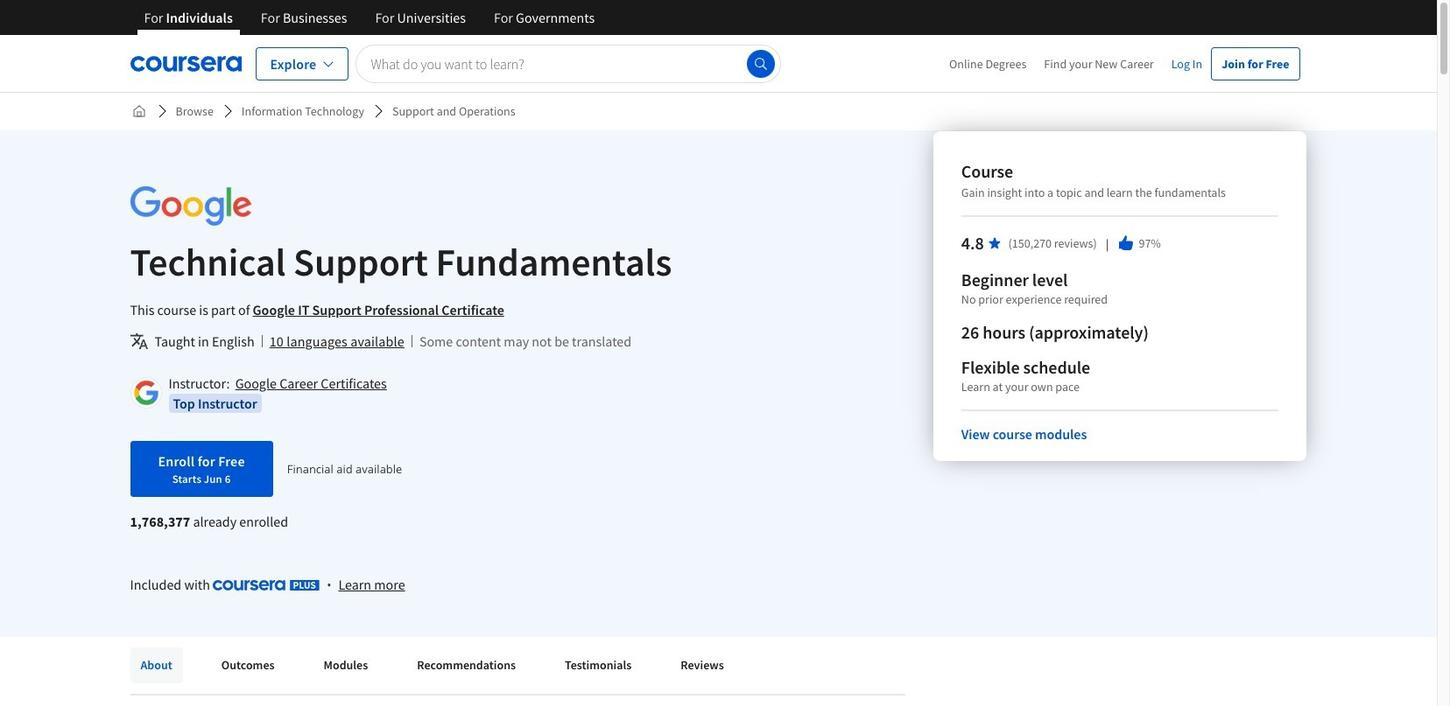 Task type: locate. For each thing, give the bounding box(es) containing it.
None search field
[[356, 44, 781, 83]]

banner navigation
[[130, 0, 609, 48]]

home image
[[132, 104, 146, 118]]

google career certificates image
[[133, 380, 159, 406]]

coursera image
[[130, 49, 241, 77]]

google image
[[130, 187, 251, 226]]



Task type: vqa. For each thing, say whether or not it's contained in the screenshot.
search field
yes



Task type: describe. For each thing, give the bounding box(es) containing it.
coursera plus image
[[213, 581, 320, 591]]

What do you want to learn? text field
[[356, 44, 781, 83]]



